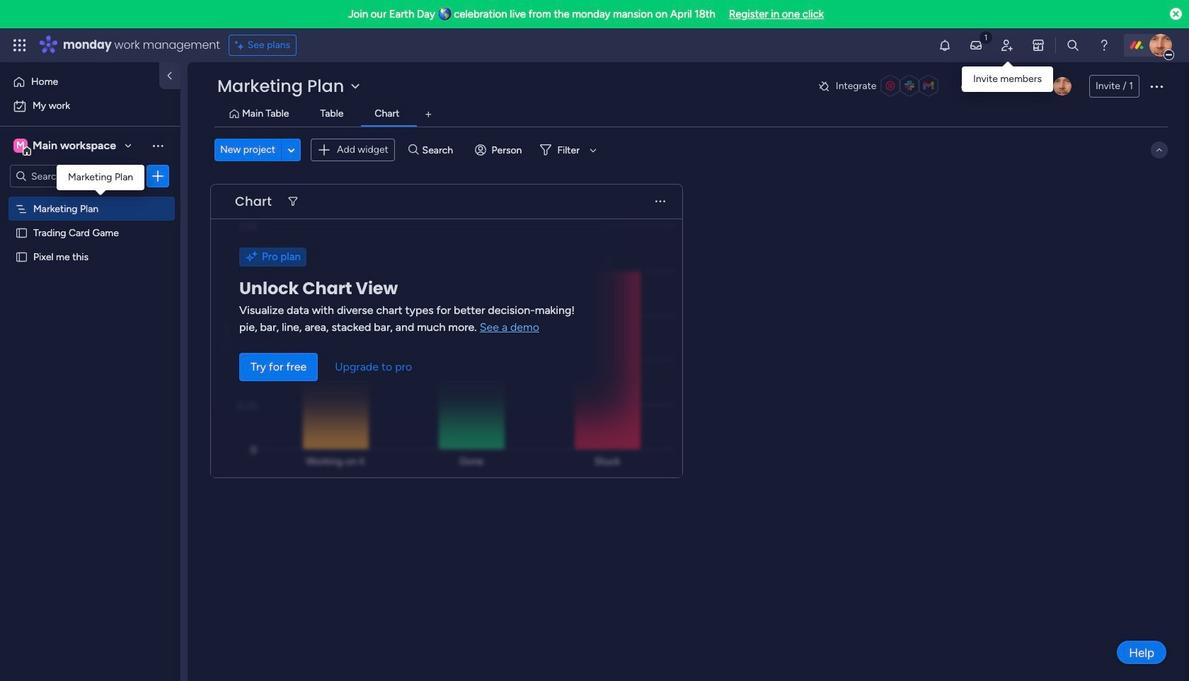Task type: locate. For each thing, give the bounding box(es) containing it.
james peterson image
[[1149, 34, 1172, 57], [1053, 77, 1071, 96]]

1 horizontal spatial options image
[[1148, 78, 1165, 95]]

workspace selection element
[[13, 137, 118, 156]]

select product image
[[13, 38, 27, 52]]

add view image
[[426, 109, 431, 120]]

None field
[[231, 193, 275, 211]]

public board image
[[15, 250, 28, 263]]

0 vertical spatial options image
[[1148, 78, 1165, 95]]

0 horizontal spatial james peterson image
[[1053, 77, 1071, 96]]

options image up collapse icon
[[1148, 78, 1165, 95]]

1 vertical spatial options image
[[151, 169, 165, 183]]

1 vertical spatial option
[[8, 95, 172, 117]]

tab list
[[214, 103, 1168, 127]]

tab
[[417, 103, 440, 126]]

collapse image
[[1154, 144, 1165, 156]]

james peterson image down search everything image
[[1053, 77, 1071, 96]]

arrow down image
[[585, 142, 602, 159]]

options image down "workspace options" image
[[151, 169, 165, 183]]

james peterson image right 'help' icon in the top right of the page
[[1149, 34, 1172, 57]]

options image
[[1148, 78, 1165, 95], [151, 169, 165, 183]]

Search field
[[419, 140, 461, 160]]

help image
[[1097, 38, 1111, 52]]

1 horizontal spatial james peterson image
[[1149, 34, 1172, 57]]

option
[[8, 71, 151, 93], [8, 95, 172, 117], [0, 196, 180, 199]]

Search in workspace field
[[30, 168, 118, 184]]

list box
[[0, 194, 180, 460]]

workspace options image
[[151, 139, 165, 153]]



Task type: vqa. For each thing, say whether or not it's contained in the screenshot.
2nd + Add project text box from the bottom
no



Task type: describe. For each thing, give the bounding box(es) containing it.
update feed image
[[969, 38, 983, 52]]

search everything image
[[1066, 38, 1080, 52]]

2 vertical spatial option
[[0, 196, 180, 199]]

public board image
[[15, 226, 28, 239]]

angle down image
[[288, 145, 295, 155]]

1 vertical spatial james peterson image
[[1053, 77, 1071, 96]]

see plans image
[[235, 38, 247, 53]]

invite members image
[[1000, 38, 1014, 52]]

monday marketplace image
[[1031, 38, 1045, 52]]

0 vertical spatial james peterson image
[[1149, 34, 1172, 57]]

workspace image
[[13, 138, 28, 154]]

more dots image
[[655, 196, 665, 207]]

0 horizontal spatial options image
[[151, 169, 165, 183]]

1 image
[[980, 29, 992, 45]]

v2 search image
[[408, 142, 419, 158]]

notifications image
[[938, 38, 952, 52]]

0 vertical spatial option
[[8, 71, 151, 93]]



